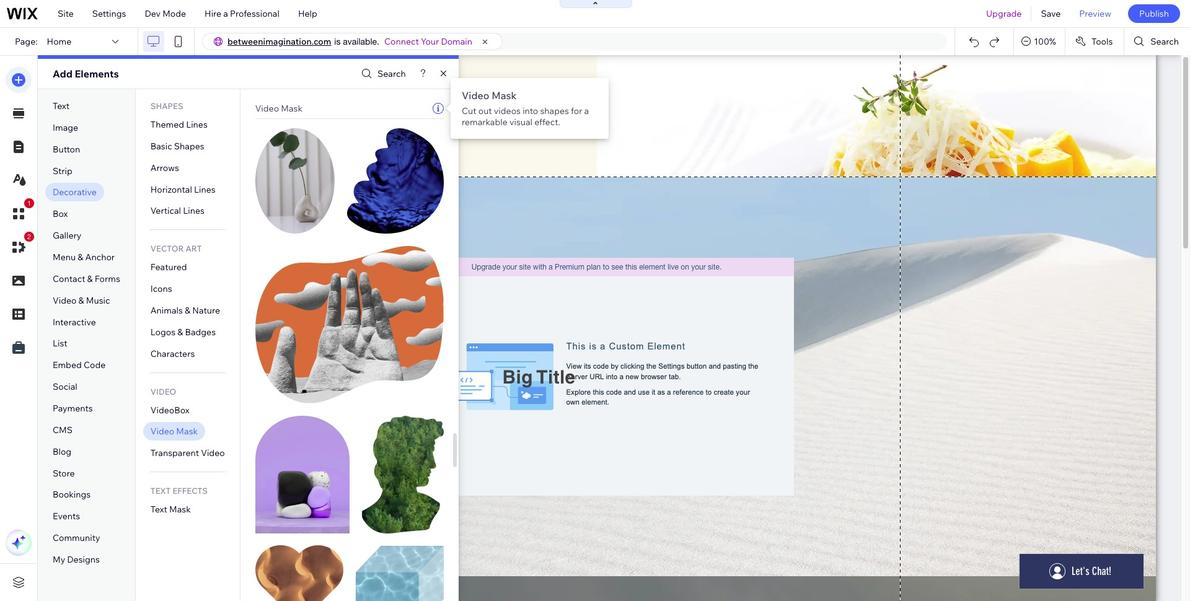 Task type: locate. For each thing, give the bounding box(es) containing it.
text for text
[[53, 100, 70, 112]]

0 vertical spatial lines
[[186, 119, 208, 130]]

text up text mask
[[151, 486, 171, 496]]

animals & nature
[[151, 305, 220, 316]]

social
[[53, 382, 77, 393]]

lines for vertical lines
[[183, 206, 205, 217]]

1 vertical spatial shapes
[[174, 141, 205, 152]]

upgrade
[[987, 8, 1023, 19]]

video & music
[[53, 295, 110, 306]]

preview
[[1080, 8, 1112, 19]]

lines
[[186, 119, 208, 130], [194, 184, 216, 195], [183, 206, 205, 217]]

a right hire
[[223, 8, 228, 19]]

hire a professional
[[205, 8, 280, 19]]

& for music
[[79, 295, 84, 306]]

search button down connect
[[359, 65, 406, 83]]

contact & forms
[[53, 273, 120, 285]]

lines up the "basic shapes"
[[186, 119, 208, 130]]

text mask
[[151, 504, 191, 516]]

mask
[[492, 89, 517, 102], [281, 103, 303, 114], [176, 426, 198, 438], [169, 504, 191, 516]]

a
[[223, 8, 228, 19], [585, 105, 589, 117]]

mask inside video mask cut out videos into shapes for a remarkable visual effect.
[[492, 89, 517, 102]]

basic
[[151, 141, 172, 152]]

tools button
[[1066, 28, 1125, 55]]

remarkable
[[462, 117, 508, 128]]

logos & badges
[[151, 327, 216, 338]]

horizontal
[[151, 184, 192, 195]]

effect.
[[535, 117, 561, 128]]

transparent
[[151, 448, 199, 459]]

preview button
[[1071, 0, 1121, 27]]

video
[[462, 89, 490, 102], [255, 103, 279, 114], [53, 295, 77, 306], [151, 387, 176, 397], [151, 426, 174, 438], [201, 448, 225, 459]]

1 vertical spatial text
[[151, 486, 171, 496]]

into
[[523, 105, 539, 117]]

0 vertical spatial search
[[1151, 36, 1180, 47]]

community
[[53, 533, 100, 544]]

art
[[186, 244, 202, 254]]

100% button
[[1015, 28, 1066, 55]]

site
[[58, 8, 74, 19]]

hire
[[205, 8, 222, 19]]

1 vertical spatial search button
[[359, 65, 406, 83]]

2 vertical spatial lines
[[183, 206, 205, 217]]

dev
[[145, 8, 161, 19]]

search button down publish button
[[1125, 28, 1191, 55]]

& right "logos"
[[178, 327, 183, 338]]

vector
[[151, 244, 184, 254]]

1 horizontal spatial a
[[585, 105, 589, 117]]

0 vertical spatial search button
[[1125, 28, 1191, 55]]

image
[[53, 122, 78, 133]]

2
[[27, 233, 31, 241]]

search
[[1151, 36, 1180, 47], [378, 68, 406, 79]]

a right for
[[585, 105, 589, 117]]

bookings
[[53, 490, 91, 501]]

search down connect
[[378, 68, 406, 79]]

video mask cut out videos into shapes for a remarkable visual effect.
[[462, 89, 589, 128]]

text up image
[[53, 100, 70, 112]]

video mask
[[255, 103, 303, 114], [151, 426, 198, 438]]

settings
[[92, 8, 126, 19]]

1 vertical spatial video mask
[[151, 426, 198, 438]]

vertical
[[151, 206, 181, 217]]

cms
[[53, 425, 73, 436]]

interactive
[[53, 317, 96, 328]]

& right menu
[[78, 252, 83, 263]]

1 vertical spatial search
[[378, 68, 406, 79]]

shapes
[[151, 101, 183, 111], [174, 141, 205, 152]]

shapes down the 'themed lines'
[[174, 141, 205, 152]]

text
[[53, 100, 70, 112], [151, 486, 171, 496], [151, 504, 167, 516]]

1 button
[[6, 198, 34, 227]]

connect
[[385, 36, 419, 47]]

available.
[[343, 37, 380, 47]]

0 vertical spatial video mask
[[255, 103, 303, 114]]

store
[[53, 468, 75, 479]]

& left the music
[[79, 295, 84, 306]]

text effects
[[151, 486, 208, 496]]

& left forms
[[87, 273, 93, 285]]

lines down horizontal lines at the top left
[[183, 206, 205, 217]]

1 horizontal spatial search
[[1151, 36, 1180, 47]]

search down "publish" at top
[[1151, 36, 1180, 47]]

blog
[[53, 446, 71, 458]]

& left nature
[[185, 305, 191, 316]]

animals
[[151, 305, 183, 316]]

add elements
[[53, 68, 119, 80]]

0 vertical spatial shapes
[[151, 101, 183, 111]]

transparent video
[[151, 448, 225, 459]]

1 vertical spatial lines
[[194, 184, 216, 195]]

&
[[78, 252, 83, 263], [87, 273, 93, 285], [79, 295, 84, 306], [185, 305, 191, 316], [178, 327, 183, 338]]

shapes up the themed
[[151, 101, 183, 111]]

0 horizontal spatial a
[[223, 8, 228, 19]]

100%
[[1035, 36, 1057, 47]]

arrows
[[151, 162, 179, 174]]

text down text effects
[[151, 504, 167, 516]]

payments
[[53, 403, 93, 414]]

horizontal lines
[[151, 184, 216, 195]]

gallery
[[53, 230, 82, 241]]

publish button
[[1129, 4, 1181, 23]]

shapes
[[541, 105, 569, 117]]

1 vertical spatial a
[[585, 105, 589, 117]]

lines for themed lines
[[186, 119, 208, 130]]

search button
[[1125, 28, 1191, 55], [359, 65, 406, 83]]

0 vertical spatial text
[[53, 100, 70, 112]]

a inside video mask cut out videos into shapes for a remarkable visual effect.
[[585, 105, 589, 117]]

list
[[53, 338, 67, 350]]

1 horizontal spatial search button
[[1125, 28, 1191, 55]]

lines right horizontal
[[194, 184, 216, 195]]

themed lines
[[151, 119, 208, 130]]

2 vertical spatial text
[[151, 504, 167, 516]]

0 horizontal spatial video mask
[[151, 426, 198, 438]]

betweenimagination.com
[[228, 36, 332, 47]]



Task type: vqa. For each thing, say whether or not it's contained in the screenshot.
2 button
yes



Task type: describe. For each thing, give the bounding box(es) containing it.
is
[[335, 37, 341, 47]]

basic shapes
[[151, 141, 205, 152]]

my
[[53, 555, 65, 566]]

professional
[[230, 8, 280, 19]]

0 vertical spatial a
[[223, 8, 228, 19]]

tools
[[1092, 36, 1114, 47]]

menu
[[53, 252, 76, 263]]

publish
[[1140, 8, 1170, 19]]

menu & anchor
[[53, 252, 115, 263]]

button
[[53, 144, 80, 155]]

elements
[[75, 68, 119, 80]]

& for nature
[[185, 305, 191, 316]]

logos
[[151, 327, 176, 338]]

videobox
[[151, 405, 190, 416]]

1 horizontal spatial video mask
[[255, 103, 303, 114]]

videos
[[494, 105, 521, 117]]

featured
[[151, 262, 187, 273]]

effects
[[173, 486, 208, 496]]

badges
[[185, 327, 216, 338]]

lines for horizontal lines
[[194, 184, 216, 195]]

save
[[1042, 8, 1062, 19]]

0 horizontal spatial search
[[378, 68, 406, 79]]

nature
[[192, 305, 220, 316]]

for
[[571, 105, 583, 117]]

events
[[53, 511, 80, 522]]

out
[[479, 105, 492, 117]]

strip
[[53, 165, 72, 177]]

box
[[53, 209, 68, 220]]

text for text mask
[[151, 504, 167, 516]]

embed
[[53, 360, 82, 371]]

music
[[86, 295, 110, 306]]

2 button
[[6, 232, 34, 261]]

home
[[47, 36, 72, 47]]

designs
[[67, 555, 100, 566]]

save button
[[1032, 0, 1071, 27]]

text for text effects
[[151, 486, 171, 496]]

characters
[[151, 348, 195, 360]]

1
[[27, 200, 31, 207]]

mode
[[163, 8, 186, 19]]

help
[[298, 8, 317, 19]]

contact
[[53, 273, 85, 285]]

code
[[84, 360, 106, 371]]

embed code
[[53, 360, 106, 371]]

anchor
[[85, 252, 115, 263]]

visual
[[510, 117, 533, 128]]

themed
[[151, 119, 184, 130]]

add
[[53, 68, 73, 80]]

& for anchor
[[78, 252, 83, 263]]

your
[[421, 36, 439, 47]]

& for badges
[[178, 327, 183, 338]]

domain
[[441, 36, 473, 47]]

forms
[[95, 273, 120, 285]]

& for forms
[[87, 273, 93, 285]]

icons
[[151, 284, 172, 295]]

video inside video mask cut out videos into shapes for a remarkable visual effect.
[[462, 89, 490, 102]]

0 horizontal spatial search button
[[359, 65, 406, 83]]

my designs
[[53, 555, 100, 566]]

is available. connect your domain
[[335, 36, 473, 47]]

vector art
[[151, 244, 202, 254]]

vertical lines
[[151, 206, 205, 217]]

cut
[[462, 105, 477, 117]]

dev mode
[[145, 8, 186, 19]]

decorative
[[53, 187, 97, 198]]



